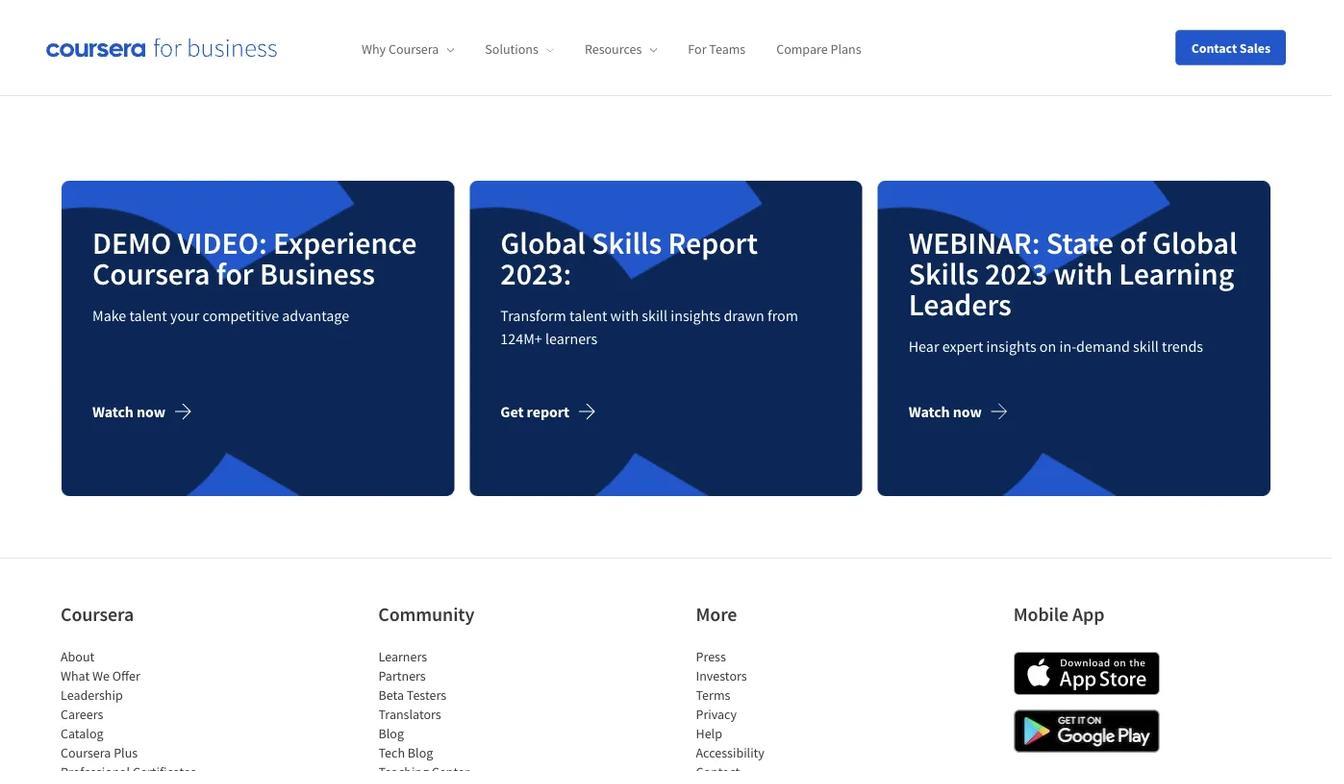 Task type: vqa. For each thing, say whether or not it's contained in the screenshot.


Task type: describe. For each thing, give the bounding box(es) containing it.
watch now button for webinar: state of global skills 2023 with learning leaders
[[909, 389, 1024, 435]]

investors
[[696, 668, 747, 685]]

list item for coursera
[[61, 763, 224, 772]]

beta testers link
[[378, 687, 446, 704]]

learning
[[1119, 254, 1235, 293]]

catalog
[[61, 725, 103, 743]]

list for community
[[378, 648, 542, 772]]

contact sales button
[[1176, 30, 1286, 65]]

contact
[[1192, 39, 1237, 56]]

talent for 2023:
[[570, 306, 607, 325]]

webinar: state of global skills 2023 with learning leaders
[[909, 223, 1238, 323]]

get report button
[[501, 389, 612, 435]]

transform talent with skill insights drawn from 124m+ learners
[[501, 306, 799, 348]]

help link
[[696, 725, 722, 743]]

skill inside transform talent with skill insights drawn from 124m+ learners
[[642, 306, 668, 325]]

coursera plus link
[[61, 745, 138, 762]]

insights inside transform talent with skill insights drawn from 124m+ learners
[[671, 306, 721, 325]]

advantage
[[282, 306, 349, 325]]

list item for community
[[378, 763, 542, 772]]

investors link
[[696, 668, 747, 685]]

leadership link
[[61, 687, 123, 704]]

make talent your competitive advantage
[[92, 306, 349, 325]]

teams
[[709, 41, 746, 58]]

watch for webinar: state of global skills 2023 with learning leaders
[[909, 402, 950, 421]]

for teams
[[688, 41, 746, 58]]

press link
[[696, 648, 726, 666]]

mobile app
[[1014, 603, 1105, 627]]

careers link
[[61, 706, 103, 724]]

list for coursera
[[61, 648, 224, 772]]

your
[[170, 306, 199, 325]]

partners link
[[378, 668, 426, 685]]

watch now button for demo video: experience coursera for business
[[92, 389, 208, 435]]

report
[[527, 402, 570, 421]]

for
[[216, 254, 254, 293]]

get report
[[501, 402, 570, 421]]

about what we offer leadership careers catalog coursera plus
[[61, 648, 140, 762]]

talent for coursera
[[129, 306, 167, 325]]

demo
[[92, 223, 171, 262]]

coursera inside about what we offer leadership careers catalog coursera plus
[[61, 745, 111, 762]]

learners partners beta testers translators blog tech blog
[[378, 648, 446, 762]]

from
[[768, 306, 799, 325]]

we
[[92, 668, 110, 685]]

testers
[[407, 687, 446, 704]]

coursera right "why"
[[389, 41, 439, 58]]

list item for more
[[696, 763, 860, 772]]

watch now for webinar: state of global skills 2023 with learning leaders
[[909, 402, 982, 421]]

app
[[1073, 603, 1105, 627]]

2023:
[[501, 254, 572, 293]]

more
[[696, 603, 737, 627]]

2023
[[985, 254, 1048, 293]]

why
[[362, 41, 386, 58]]

expert
[[942, 337, 984, 356]]

compare plans
[[777, 41, 862, 58]]

1 vertical spatial insights
[[987, 337, 1037, 356]]

global inside webinar: state of global skills 2023 with learning leaders
[[1152, 223, 1238, 262]]

demand
[[1077, 337, 1130, 356]]

help
[[696, 725, 722, 743]]

solutions
[[485, 41, 539, 58]]

catalog link
[[61, 725, 103, 743]]

blog link
[[378, 725, 404, 743]]

translators link
[[378, 706, 441, 724]]

hear
[[909, 337, 939, 356]]

tech blog link
[[378, 745, 433, 762]]

list for more
[[696, 648, 860, 772]]

1 horizontal spatial skill
[[1133, 337, 1159, 356]]

accessibility link
[[696, 745, 765, 762]]

privacy
[[696, 706, 737, 724]]

careers
[[61, 706, 103, 724]]

plus
[[114, 745, 138, 762]]

of
[[1120, 223, 1146, 262]]

state
[[1046, 223, 1114, 262]]

press
[[696, 648, 726, 666]]

offer
[[112, 668, 140, 685]]

coursera for business image
[[46, 38, 277, 57]]

learners
[[378, 648, 427, 666]]



Task type: locate. For each thing, give the bounding box(es) containing it.
tech
[[378, 745, 405, 762]]

terms link
[[696, 687, 731, 704]]

skills inside webinar: state of global skills 2023 with learning leaders
[[909, 254, 979, 293]]

0 vertical spatial with
[[1054, 254, 1113, 293]]

2 watch now from the left
[[909, 402, 982, 421]]

report
[[668, 223, 758, 262]]

competitive
[[203, 306, 279, 325]]

skill down global skills report 2023:
[[642, 306, 668, 325]]

0 horizontal spatial watch now button
[[92, 389, 208, 435]]

1 horizontal spatial blog
[[408, 745, 433, 762]]

accessibility
[[696, 745, 765, 762]]

blog right tech
[[408, 745, 433, 762]]

what we offer link
[[61, 668, 140, 685]]

global inside global skills report 2023:
[[501, 223, 586, 262]]

now for webinar: state of global skills 2023 with learning leaders
[[953, 402, 982, 421]]

about
[[61, 648, 95, 666]]

3 list from the left
[[696, 648, 860, 772]]

1 vertical spatial with
[[610, 306, 639, 325]]

1 watch now from the left
[[92, 402, 166, 421]]

0 horizontal spatial insights
[[671, 306, 721, 325]]

list item down tech blog link
[[378, 763, 542, 772]]

124m+
[[501, 329, 542, 348]]

coursera
[[389, 41, 439, 58], [92, 254, 210, 293], [61, 603, 134, 627], [61, 745, 111, 762]]

global right of
[[1152, 223, 1238, 262]]

with inside webinar: state of global skills 2023 with learning leaders
[[1054, 254, 1113, 293]]

about link
[[61, 648, 95, 666]]

2 horizontal spatial list item
[[696, 763, 860, 772]]

1 watch from the left
[[92, 402, 134, 421]]

skills left "2023"
[[909, 254, 979, 293]]

1 vertical spatial blog
[[408, 745, 433, 762]]

0 horizontal spatial now
[[137, 402, 166, 421]]

blog
[[378, 725, 404, 743], [408, 745, 433, 762]]

1 horizontal spatial insights
[[987, 337, 1037, 356]]

watch
[[92, 402, 134, 421], [909, 402, 950, 421]]

2 global from the left
[[1152, 223, 1238, 262]]

video:
[[178, 223, 267, 262]]

list containing press
[[696, 648, 860, 772]]

leadership
[[61, 687, 123, 704]]

download on the app store image
[[1014, 652, 1160, 696]]

0 horizontal spatial blog
[[378, 725, 404, 743]]

now
[[137, 402, 166, 421], [953, 402, 982, 421]]

global up transform
[[501, 223, 586, 262]]

1 horizontal spatial talent
[[570, 306, 607, 325]]

0 horizontal spatial skills
[[592, 223, 662, 262]]

learners
[[545, 329, 598, 348]]

translators
[[378, 706, 441, 724]]

webinar:
[[909, 223, 1040, 262]]

coursera inside demo video: experience coursera for business
[[92, 254, 210, 293]]

2 list item from the left
[[378, 763, 542, 772]]

contact sales
[[1192, 39, 1271, 56]]

1 list from the left
[[61, 648, 224, 772]]

with inside transform talent with skill insights drawn from 124m+ learners
[[610, 306, 639, 325]]

demo video: experience coursera for business
[[92, 223, 417, 293]]

experience
[[273, 223, 417, 262]]

1 horizontal spatial with
[[1054, 254, 1113, 293]]

list containing learners
[[378, 648, 542, 772]]

0 vertical spatial insights
[[671, 306, 721, 325]]

2 horizontal spatial list
[[696, 648, 860, 772]]

1 vertical spatial skill
[[1133, 337, 1159, 356]]

terms
[[696, 687, 731, 704]]

beta
[[378, 687, 404, 704]]

community
[[378, 603, 475, 627]]

mobile
[[1014, 603, 1069, 627]]

learners link
[[378, 648, 427, 666]]

with
[[1054, 254, 1113, 293], [610, 306, 639, 325]]

skills left the report at the top right of page
[[592, 223, 662, 262]]

0 vertical spatial blog
[[378, 725, 404, 743]]

2 talent from the left
[[570, 306, 607, 325]]

why coursera
[[362, 41, 439, 58]]

transform
[[501, 306, 567, 325]]

1 watch now button from the left
[[92, 389, 208, 435]]

2 list from the left
[[378, 648, 542, 772]]

leaders
[[909, 285, 1012, 323]]

1 horizontal spatial watch now button
[[909, 389, 1024, 435]]

talent
[[129, 306, 167, 325], [570, 306, 607, 325]]

coursera down 'catalog' on the bottom left of page
[[61, 745, 111, 762]]

drawn
[[724, 306, 765, 325]]

0 horizontal spatial watch
[[92, 402, 134, 421]]

get it on google play image
[[1014, 710, 1160, 753]]

1 global from the left
[[501, 223, 586, 262]]

partners
[[378, 668, 426, 685]]

for
[[688, 41, 707, 58]]

compare plans link
[[777, 41, 862, 58]]

with down global skills report 2023:
[[610, 306, 639, 325]]

insights left drawn
[[671, 306, 721, 325]]

solutions link
[[485, 41, 554, 58]]

make
[[92, 306, 126, 325]]

in-
[[1060, 337, 1077, 356]]

list item down accessibility
[[696, 763, 860, 772]]

watch now for demo video: experience coursera for business
[[92, 402, 166, 421]]

coursera up your
[[92, 254, 210, 293]]

list
[[61, 648, 224, 772], [378, 648, 542, 772], [696, 648, 860, 772]]

global skills report 2023:
[[501, 223, 758, 293]]

2 now from the left
[[953, 402, 982, 421]]

on
[[1040, 337, 1057, 356]]

watch now
[[92, 402, 166, 421], [909, 402, 982, 421]]

1 horizontal spatial skills
[[909, 254, 979, 293]]

0 horizontal spatial skill
[[642, 306, 668, 325]]

what
[[61, 668, 90, 685]]

skills
[[592, 223, 662, 262], [909, 254, 979, 293]]

talent inside transform talent with skill insights drawn from 124m+ learners
[[570, 306, 607, 325]]

now for demo video: experience coursera for business
[[137, 402, 166, 421]]

0 horizontal spatial global
[[501, 223, 586, 262]]

for teams link
[[688, 41, 746, 58]]

2 watch now button from the left
[[909, 389, 1024, 435]]

1 talent from the left
[[129, 306, 167, 325]]

talent up learners
[[570, 306, 607, 325]]

list item down plus
[[61, 763, 224, 772]]

1 horizontal spatial now
[[953, 402, 982, 421]]

sales
[[1240, 39, 1271, 56]]

watch for demo video: experience coursera for business
[[92, 402, 134, 421]]

compare
[[777, 41, 828, 58]]

skill left trends
[[1133, 337, 1159, 356]]

why coursera link
[[362, 41, 454, 58]]

resources link
[[585, 41, 657, 58]]

0 horizontal spatial with
[[610, 306, 639, 325]]

1 horizontal spatial list item
[[378, 763, 542, 772]]

insights left on
[[987, 337, 1037, 356]]

global
[[501, 223, 586, 262], [1152, 223, 1238, 262]]

get
[[501, 402, 524, 421]]

business
[[260, 254, 375, 293]]

1 horizontal spatial list
[[378, 648, 542, 772]]

0 horizontal spatial list
[[61, 648, 224, 772]]

1 now from the left
[[137, 402, 166, 421]]

0 vertical spatial skill
[[642, 306, 668, 325]]

1 horizontal spatial watch
[[909, 402, 950, 421]]

trends
[[1162, 337, 1204, 356]]

1 horizontal spatial watch now
[[909, 402, 982, 421]]

skills inside global skills report 2023:
[[592, 223, 662, 262]]

0 horizontal spatial talent
[[129, 306, 167, 325]]

coursera up about link
[[61, 603, 134, 627]]

list item
[[61, 763, 224, 772], [378, 763, 542, 772], [696, 763, 860, 772]]

press investors terms privacy help accessibility
[[696, 648, 765, 762]]

0 horizontal spatial list item
[[61, 763, 224, 772]]

resources
[[585, 41, 642, 58]]

blog up tech
[[378, 725, 404, 743]]

3 list item from the left
[[696, 763, 860, 772]]

list containing about
[[61, 648, 224, 772]]

plans
[[831, 41, 862, 58]]

1 horizontal spatial global
[[1152, 223, 1238, 262]]

privacy link
[[696, 706, 737, 724]]

hear expert insights on in-demand skill trends
[[909, 337, 1204, 356]]

1 list item from the left
[[61, 763, 224, 772]]

0 horizontal spatial watch now
[[92, 402, 166, 421]]

talent left your
[[129, 306, 167, 325]]

with left of
[[1054, 254, 1113, 293]]

2 watch from the left
[[909, 402, 950, 421]]



